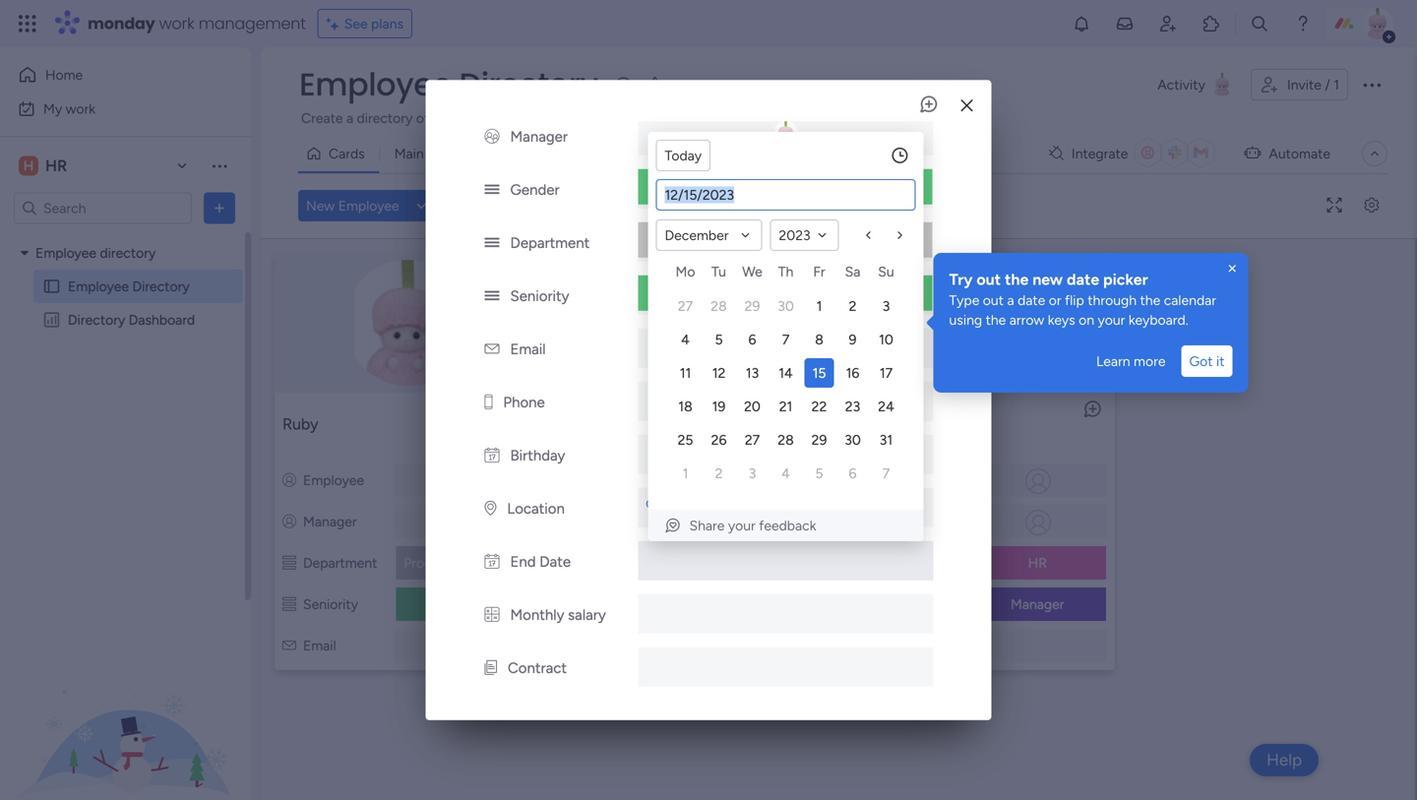 Task type: describe. For each thing, give the bounding box(es) containing it.
1 horizontal spatial 7 button
[[871, 459, 901, 488]]

0 horizontal spatial 2 button
[[704, 459, 734, 488]]

learn more button
[[1089, 345, 1174, 377]]

the right during
[[782, 110, 802, 126]]

list box containing employee directory
[[0, 232, 251, 602]]

manager inside dialog
[[510, 128, 568, 145]]

add time image
[[890, 146, 910, 165]]

0 horizontal spatial a
[[346, 110, 353, 126]]

0 horizontal spatial 27
[[678, 298, 693, 314]]

1 horizontal spatial 28 button
[[771, 425, 801, 455]]

30 for the bottom 30 button
[[845, 432, 861, 448]]

555-
[[719, 392, 746, 407]]

15
[[813, 365, 826, 381]]

public dashboard image
[[42, 311, 61, 329]]

the up "autopilot" icon
[[1228, 110, 1248, 126]]

main table
[[394, 145, 460, 162]]

the up keyboard.
[[1140, 292, 1161, 309]]

your inside try out the new date picker type out a date or flip through the calendar using the arrow keys on your keyboard.
[[1098, 311, 1125, 328]]

workspace selection element
[[19, 154, 70, 178]]

26 button
[[704, 425, 734, 455]]

show board description image
[[612, 75, 635, 94]]

birthday
[[510, 447, 565, 464]]

1 vertical spatial directory
[[132, 278, 190, 295]]

tu
[[712, 263, 726, 280]]

17 button
[[871, 358, 901, 388]]

management for manager
[[475, 555, 556, 571]]

work for my
[[66, 100, 96, 117]]

dialog containing manager
[[426, 0, 992, 720]]

31 button
[[871, 425, 901, 455]]

0 horizontal spatial 29
[[745, 298, 760, 314]]

learn more
[[1096, 353, 1166, 370]]

22 button
[[805, 392, 834, 421]]

dashboard
[[129, 311, 195, 328]]

20 button
[[738, 392, 767, 421]]

0 vertical spatial employee directory
[[299, 62, 598, 106]]

monday
[[88, 12, 155, 34]]

rubys for manager
[[430, 639, 465, 654]]

cards button
[[298, 138, 380, 169]]

more
[[924, 109, 956, 125]]

monthly salary
[[510, 606, 606, 624]]

0 horizontal spatial directory
[[68, 311, 125, 328]]

inbox image
[[1115, 14, 1135, 33]]

1 vertical spatial out
[[983, 292, 1004, 309]]

dapulse integrations image
[[1049, 146, 1064, 161]]

v2 multiple person column image
[[485, 128, 499, 145]]

Search in workspace field
[[41, 197, 164, 219]]

0 vertical spatial 27 button
[[671, 291, 700, 321]]

dapulse date column image for birthday
[[485, 447, 499, 464]]

see more link
[[896, 107, 958, 127]]

seniority for ruby
[[303, 596, 358, 613]]

0 horizontal spatial 30 button
[[771, 291, 801, 321]]

filter
[[666, 197, 698, 214]]

sunday element
[[870, 260, 903, 289]]

1 vertical spatial 6 button
[[838, 459, 868, 488]]

help image
[[1293, 14, 1313, 33]]

ruby
[[282, 415, 318, 434]]

moved
[[1064, 110, 1106, 126]]

sort button
[[734, 190, 804, 221]]

18 button
[[671, 392, 700, 421]]

2 for 2 button to the right
[[849, 298, 857, 314]]

15 button
[[805, 358, 834, 388]]

it
[[745, 555, 757, 571]]

production for gender
[[709, 234, 777, 250]]

contract
[[508, 659, 567, 677]]

v2 status outline image for employee 3
[[856, 555, 870, 571]]

v2 file column image
[[485, 659, 497, 677]]

monday element
[[669, 260, 702, 289]]

1 vertical spatial 7
[[883, 465, 890, 482]]

learn
[[1096, 353, 1130, 370]]

next image
[[892, 227, 908, 243]]

18
[[678, 398, 693, 415]]

see for see more
[[898, 109, 921, 125]]

hired
[[704, 110, 735, 126]]

5 for the bottom '5' button
[[815, 465, 823, 482]]

2 horizontal spatial directory
[[459, 62, 598, 106]]

v2 status outline image for employee 1
[[569, 555, 583, 571]]

16 inside button
[[846, 365, 860, 381]]

0 horizontal spatial 1 button
[[671, 459, 700, 488]]

search everything image
[[1250, 14, 1270, 33]]

main table button
[[380, 138, 474, 169]]

0 vertical spatial 1 button
[[805, 291, 834, 321]]

row group containing ruby
[[265, 243, 1411, 684]]

1 right the /
[[1334, 76, 1339, 93]]

0 horizontal spatial date
[[1018, 292, 1045, 309]]

th
[[778, 263, 794, 280]]

got it
[[1189, 353, 1225, 370]]

1 vertical spatial 5 button
[[805, 459, 834, 488]]

0 vertical spatial out
[[977, 270, 1001, 289]]

17
[[880, 365, 893, 381]]

cards
[[329, 145, 365, 162]]

work for monday
[[159, 12, 194, 34]]

13 button
[[738, 358, 767, 388]]

employee 3
[[856, 415, 938, 434]]

1 horizontal spatial 27
[[745, 432, 760, 448]]

0 horizontal spatial 7 button
[[771, 325, 801, 354]]

workspace image
[[19, 155, 38, 177]]

1 horizontal spatial 29 button
[[805, 425, 834, 455]]

dapulse person column image for manager
[[282, 513, 296, 530]]

2 for 2 button to the left
[[715, 465, 723, 482]]

25
[[678, 432, 693, 448]]

0 horizontal spatial 5 button
[[704, 325, 734, 354]]

2 horizontal spatial card cover image image
[[966, 307, 997, 339]]

share your feedback link
[[664, 516, 908, 535]]

thursday element
[[769, 260, 803, 289]]

feedback
[[759, 517, 816, 534]]

v2 status image
[[485, 181, 499, 199]]

end
[[510, 553, 536, 571]]

my
[[43, 100, 62, 117]]

1 up colosseum
[[683, 465, 688, 482]]

2023
[[779, 227, 811, 244]]

9
[[849, 331, 857, 348]]

the left arrow
[[986, 311, 1006, 328]]

saturday element
[[836, 260, 870, 289]]

v2 phone column image
[[485, 393, 492, 411]]

management
[[199, 12, 306, 34]]

11 button
[[671, 358, 700, 388]]

mo
[[676, 263, 695, 280]]

during
[[739, 110, 778, 126]]

rubys email for manager
[[430, 639, 499, 654]]

0 vertical spatial directory
[[357, 110, 413, 126]]

v2 email column image for ruby
[[282, 637, 296, 654]]

process
[[881, 110, 930, 126]]

december button
[[656, 219, 762, 251]]

card cover image image for employee 1
[[575, 260, 815, 386]]

20
[[744, 398, 761, 415]]

1 down 'friday' element
[[816, 298, 822, 314]]

previous image
[[861, 227, 876, 243]]

card cover image image for ruby
[[288, 260, 528, 386]]

ruby anderson image
[[1362, 8, 1394, 39]]

rubys email for gender
[[751, 338, 820, 354]]

nov
[[766, 445, 790, 460]]

1 horizontal spatial 2 button
[[838, 291, 868, 321]]

1 horizontal spatial 4
[[782, 465, 790, 482]]

14 button
[[771, 358, 801, 388]]

got it button
[[1181, 345, 1233, 377]]

0 horizontal spatial 29 button
[[738, 291, 767, 321]]

can
[[933, 110, 956, 126]]

arrow
[[1010, 311, 1044, 328]]

21
[[779, 398, 793, 415]]

0 horizontal spatial 6
[[749, 331, 756, 348]]

19 button
[[704, 392, 734, 421]]

recruitment
[[805, 110, 878, 126]]

current
[[433, 110, 477, 126]]

help
[[1267, 750, 1302, 770]]

1 vertical spatial hr
[[1028, 555, 1047, 571]]

applicant
[[644, 110, 701, 126]]

30 for 30 button to the left
[[778, 298, 794, 314]]

1 left 25
[[643, 415, 649, 434]]

grid containing mo
[[669, 260, 903, 490]]

home button
[[12, 59, 212, 91]]

dapulse person column image for employee
[[856, 472, 870, 489]]

1 horizontal spatial 3 button
[[871, 291, 901, 321]]

fr
[[813, 263, 825, 280]]

monday work management
[[88, 12, 306, 34]]

new employee
[[306, 197, 399, 214]]

0 horizontal spatial 3 button
[[738, 459, 767, 488]]

new
[[1033, 270, 1063, 289]]

0 horizontal spatial your
[[728, 517, 756, 534]]

21 button
[[771, 392, 801, 421]]

see plans
[[344, 15, 404, 32]]

directory inside list box
[[100, 245, 156, 261]]

14
[[779, 365, 793, 381]]

(555)
[[684, 392, 716, 407]]

department for employee 1
[[590, 555, 664, 571]]

keyboard.
[[1129, 311, 1189, 328]]

today button
[[656, 140, 711, 171]]

12 button
[[704, 358, 734, 388]]

more
[[1134, 353, 1166, 370]]

department for employee 3
[[876, 555, 951, 571]]

26
[[711, 432, 727, 448]]

flip
[[1065, 292, 1084, 309]]

employee inside "button"
[[338, 197, 399, 214]]

0 vertical spatial 7
[[782, 331, 790, 348]]

dapulse numbers column image
[[485, 606, 499, 624]]

create
[[301, 110, 343, 126]]

on
[[1079, 311, 1094, 328]]

1 vertical spatial 29
[[812, 432, 827, 448]]

friday element
[[803, 260, 836, 289]]

executive for gender
[[755, 287, 815, 303]]



Task type: vqa. For each thing, say whether or not it's contained in the screenshot.
Activity
yes



Task type: locate. For each thing, give the bounding box(es) containing it.
a right "create"
[[346, 110, 353, 126]]

v2 status image for seniority
[[485, 287, 499, 305]]

try
[[949, 270, 973, 289]]

4 button
[[671, 325, 700, 354], [771, 459, 801, 488]]

calendar
[[1164, 292, 1216, 309]]

production left the end
[[404, 555, 472, 571]]

0 horizontal spatial 4
[[681, 331, 690, 348]]

dapulse person column image down dapulse person column image
[[282, 513, 296, 530]]

3 down sunday element
[[882, 298, 890, 314]]

6
[[749, 331, 756, 348], [849, 465, 857, 482]]

3 button up share your feedback
[[738, 459, 767, 488]]

a up arrow
[[1007, 292, 1014, 309]]

1 horizontal spatial 2
[[849, 298, 857, 314]]

0 horizontal spatial 6 button
[[738, 325, 767, 354]]

0 horizontal spatial work
[[66, 100, 96, 117]]

1 vertical spatial 30 button
[[838, 425, 868, 455]]

v2 status image up v2 email column icon on the top of the page
[[485, 287, 499, 305]]

of
[[416, 110, 429, 126]]

rubys email up v2 file column icon
[[430, 639, 499, 654]]

board
[[1152, 110, 1188, 126]]

open full screen image
[[1319, 198, 1350, 213]]

rubys inside dialog
[[751, 338, 786, 354]]

dialog
[[426, 0, 992, 720]]

1 vertical spatial 4 button
[[771, 459, 801, 488]]

1 button
[[805, 291, 834, 321], [671, 459, 700, 488]]

executive for manager
[[434, 596, 494, 613]]

0 vertical spatial your
[[1098, 311, 1125, 328]]

0 vertical spatial close image
[[961, 98, 973, 113]]

your right share
[[728, 517, 756, 534]]

0 vertical spatial 4 button
[[671, 325, 700, 354]]

1 button up colosseum
[[671, 459, 700, 488]]

0 horizontal spatial rubys email
[[430, 639, 499, 654]]

30 down 'thursday' element
[[778, 298, 794, 314]]

directory up dashboard
[[132, 278, 190, 295]]

directory dashboard
[[68, 311, 195, 328]]

28 button down 21
[[771, 425, 801, 455]]

production management for gender
[[709, 234, 862, 250]]

1 vertical spatial 2
[[715, 465, 723, 482]]

3 for right 3 button
[[882, 298, 890, 314]]

5 up feedback
[[815, 465, 823, 482]]

0 horizontal spatial 4 button
[[671, 325, 700, 354]]

30 button down 'thursday' element
[[771, 291, 801, 321]]

0 vertical spatial see
[[344, 15, 368, 32]]

1 horizontal spatial 7
[[883, 465, 890, 482]]

5 up 12
[[715, 331, 723, 348]]

1 vertical spatial date
[[1018, 292, 1045, 309]]

27 button down monday element
[[671, 291, 700, 321]]

22
[[812, 398, 827, 415]]

24 button
[[871, 392, 901, 421]]

production management
[[709, 234, 862, 250], [404, 555, 556, 571]]

0 horizontal spatial management
[[475, 555, 556, 571]]

7 left 8
[[782, 331, 790, 348]]

notifications image
[[1072, 14, 1091, 33]]

19
[[712, 398, 726, 415]]

lottie animation image
[[0, 601, 251, 800]]

28 for right 28 button
[[778, 432, 794, 448]]

30 left "31"
[[845, 432, 861, 448]]

5 for the leftmost '5' button
[[715, 331, 723, 348]]

2 vertical spatial directory
[[68, 311, 125, 328]]

see left more
[[898, 109, 921, 125]]

public board image
[[42, 277, 61, 296]]

location
[[507, 500, 565, 517]]

directory
[[459, 62, 598, 106], [132, 278, 190, 295], [68, 311, 125, 328]]

29 button down 22 button at right
[[805, 425, 834, 455]]

24
[[878, 398, 894, 415]]

16 right nov
[[793, 445, 806, 460]]

0 vertical spatial 7 button
[[771, 325, 801, 354]]

work inside button
[[66, 100, 96, 117]]

directory up past
[[459, 62, 598, 106]]

29 down wednesday element on the top right
[[745, 298, 760, 314]]

employee 1
[[569, 415, 649, 434]]

through
[[1088, 292, 1137, 309]]

0 horizontal spatial v2 email column image
[[282, 637, 296, 654]]

28 down the "tuesday" element
[[711, 298, 727, 314]]

settings image
[[1356, 198, 1388, 213]]

2 down 26 button
[[715, 465, 723, 482]]

management up fr
[[780, 234, 862, 250]]

3 button down sunday element
[[871, 291, 901, 321]]

production management inside dialog
[[709, 234, 862, 250]]

0 vertical spatial 28 button
[[704, 291, 734, 321]]

0 vertical spatial 28
[[711, 298, 727, 314]]

management up monthly
[[475, 555, 556, 571]]

directory left of
[[357, 110, 413, 126]]

keys
[[1048, 311, 1075, 328]]

2 button down saturday element
[[838, 291, 868, 321]]

1 horizontal spatial production management
[[709, 234, 862, 250]]

seniority for employee 1
[[590, 596, 645, 613]]

table
[[427, 145, 460, 162]]

it
[[1216, 353, 1225, 370]]

rubys email link up v2 file column icon
[[426, 639, 503, 654]]

dapulse person column image
[[856, 472, 870, 489], [282, 513, 296, 530]]

4 down nov 16
[[782, 465, 790, 482]]

the left new
[[1005, 270, 1029, 289]]

work right monday on the left of page
[[159, 12, 194, 34]]

picker
[[1103, 270, 1148, 289]]

female
[[763, 180, 807, 197]]

1 vertical spatial see
[[898, 109, 921, 125]]

management
[[780, 234, 862, 250], [475, 555, 556, 571]]

1 vertical spatial dapulse person column image
[[282, 513, 296, 530]]

29 button
[[738, 291, 767, 321], [805, 425, 834, 455]]

got
[[1189, 353, 1213, 370]]

v2 status image down the search field
[[485, 234, 499, 252]]

rubys email link for manager
[[426, 639, 503, 654]]

invite / 1 button
[[1251, 69, 1348, 100]]

30
[[778, 298, 794, 314], [845, 432, 861, 448]]

employee directory
[[299, 62, 598, 106], [68, 278, 190, 295]]

1 vertical spatial 27 button
[[738, 425, 767, 455]]

1 button down 'friday' element
[[805, 291, 834, 321]]

0 vertical spatial 3
[[882, 298, 890, 314]]

29
[[745, 298, 760, 314], [812, 432, 827, 448]]

0 horizontal spatial 27 button
[[671, 291, 700, 321]]

4
[[681, 331, 690, 348], [782, 465, 790, 482]]

0 vertical spatial using
[[1191, 110, 1224, 126]]

6 up 13 button
[[749, 331, 756, 348]]

Employee Directory field
[[294, 62, 603, 106]]

production management for manager
[[404, 555, 556, 571]]

list box
[[0, 232, 251, 602]]

0 vertical spatial date
[[1067, 270, 1100, 289]]

1 vertical spatial close image
[[1225, 261, 1241, 277]]

29 down '22'
[[812, 432, 827, 448]]

new
[[306, 197, 335, 214]]

25 button
[[671, 425, 700, 455]]

29 button down wednesday element on the top right
[[738, 291, 767, 321]]

arrow down image
[[704, 194, 728, 218]]

grid
[[669, 260, 903, 490]]

dapulse person column image down employee 3
[[856, 472, 870, 489]]

v2 location column image
[[485, 500, 496, 517]]

my work button
[[12, 93, 212, 124]]

out
[[977, 270, 1001, 289], [983, 292, 1004, 309]]

filter button
[[635, 190, 728, 221]]

0 vertical spatial 30 button
[[771, 291, 801, 321]]

0 horizontal spatial 16
[[793, 445, 806, 460]]

0 horizontal spatial 28
[[711, 298, 727, 314]]

1 vertical spatial v2 status image
[[485, 287, 499, 305]]

1 horizontal spatial production
[[709, 234, 777, 250]]

27 left nov
[[745, 432, 760, 448]]

seniority for employee 3
[[876, 596, 932, 613]]

v2 email column image
[[485, 340, 499, 358]]

1 vertical spatial work
[[66, 100, 96, 117]]

0 vertical spatial hr
[[45, 156, 67, 175]]

my work
[[43, 100, 96, 117]]

0 vertical spatial 29
[[745, 298, 760, 314]]

we
[[742, 263, 762, 280]]

v2 status image for department
[[485, 234, 499, 252]]

rubys email inside row group
[[430, 639, 499, 654]]

2 down saturday element
[[849, 298, 857, 314]]

2 button down 26 button
[[704, 459, 734, 488]]

1 horizontal spatial 5
[[815, 465, 823, 482]]

0 vertical spatial dapulse person column image
[[856, 472, 870, 489]]

production for manager
[[404, 555, 472, 571]]

1 vertical spatial 4
[[782, 465, 790, 482]]

1 vertical spatial rubys email link
[[426, 639, 503, 654]]

v2 status outline image for ruby
[[282, 555, 296, 571]]

4 button up 11
[[671, 325, 700, 354]]

1 vertical spatial 28 button
[[771, 425, 801, 455]]

production management up th
[[709, 234, 862, 250]]

management inside row group
[[475, 555, 556, 571]]

su
[[878, 263, 894, 280]]

6 button down employee 3
[[838, 459, 868, 488]]

your down through
[[1098, 311, 1125, 328]]

close image right the can
[[961, 98, 973, 113]]

5 button right nov
[[805, 459, 834, 488]]

to
[[1110, 110, 1123, 126]]

executive down th
[[755, 287, 815, 303]]

4 button up share your feedback link
[[771, 459, 801, 488]]

rubys email up 14 button
[[751, 338, 820, 354]]

see left plans
[[344, 15, 368, 32]]

invite members image
[[1158, 14, 1178, 33]]

7 button left 8
[[771, 325, 801, 354]]

december
[[665, 227, 729, 244]]

rubys email inside dialog
[[751, 338, 820, 354]]

row group containing 27
[[669, 289, 903, 490]]

28 down 21
[[778, 432, 794, 448]]

2 dapulse date column image from the top
[[485, 553, 499, 571]]

dapulse date column image
[[485, 447, 499, 464], [485, 553, 499, 571]]

center.
[[1326, 110, 1369, 126]]

new employee button
[[298, 190, 407, 221]]

4 up 11
[[681, 331, 690, 348]]

collapse board header image
[[1367, 146, 1383, 161]]

27 down monday element
[[678, 298, 693, 314]]

create a directory of current and past employees. each applicant hired during the recruitment process can automatically be moved to this board using the automation center.
[[301, 110, 1369, 126]]

employee directory inside list box
[[68, 278, 190, 295]]

option
[[0, 235, 251, 239]]

1 horizontal spatial your
[[1098, 311, 1125, 328]]

0 horizontal spatial 3
[[749, 465, 756, 482]]

0 vertical spatial 3 button
[[871, 291, 901, 321]]

dapulse date column image left birthday
[[485, 447, 499, 464]]

using down activity popup button at the right
[[1191, 110, 1224, 126]]

1 horizontal spatial management
[[780, 234, 862, 250]]

1 horizontal spatial work
[[159, 12, 194, 34]]

management for gender
[[780, 234, 862, 250]]

1 dapulse date column image from the top
[[485, 447, 499, 464]]

1 horizontal spatial 3
[[882, 298, 890, 314]]

employee directory up current
[[299, 62, 598, 106]]

see plans button
[[318, 9, 413, 38]]

0 horizontal spatial dapulse person column image
[[282, 513, 296, 530]]

end date
[[510, 553, 571, 571]]

1 vertical spatial 27
[[745, 432, 760, 448]]

v2 status image
[[485, 234, 499, 252], [485, 287, 499, 305]]

close image
[[961, 98, 973, 113], [1225, 261, 1241, 277]]

directory down "search in workspace" "field"
[[100, 245, 156, 261]]

/
[[1325, 76, 1330, 93]]

2023 button
[[770, 219, 839, 251]]

0 vertical spatial rubys
[[751, 338, 786, 354]]

share your feedback
[[689, 517, 816, 534]]

hr inside workspace selection element
[[45, 156, 67, 175]]

management inside dialog
[[780, 234, 862, 250]]

row group
[[265, 243, 1411, 684], [669, 289, 903, 490]]

1 horizontal spatial dapulse person column image
[[856, 472, 870, 489]]

rubys email link up 14 button
[[747, 338, 824, 354]]

6 button up 13 button
[[738, 325, 767, 354]]

executive up v2 file column icon
[[434, 596, 494, 613]]

production up we
[[709, 234, 777, 250]]

plans
[[371, 15, 404, 32]]

1 vertical spatial rubys email
[[430, 639, 499, 654]]

Date field
[[657, 180, 915, 210]]

employees.
[[537, 110, 607, 126]]

11
[[680, 365, 691, 381]]

card cover image image
[[288, 260, 528, 386], [575, 260, 815, 386], [966, 307, 997, 339]]

0 vertical spatial 16
[[846, 365, 860, 381]]

1 horizontal spatial directory
[[357, 110, 413, 126]]

rubys for gender
[[751, 338, 786, 354]]

1 horizontal spatial rubys email link
[[747, 338, 824, 354]]

lottie animation element
[[0, 601, 251, 800]]

a inside try out the new date picker type out a date or flip through the calendar using the arrow keys on your keyboard.
[[1007, 292, 1014, 309]]

try out the new date picker heading
[[949, 269, 1233, 290]]

type
[[949, 292, 980, 309]]

1 v2 status image from the top
[[485, 234, 499, 252]]

28 button down the "tuesday" element
[[704, 291, 734, 321]]

0 vertical spatial a
[[346, 110, 353, 126]]

2 v2 status image from the top
[[485, 287, 499, 305]]

1 v2 email column image from the left
[[282, 637, 296, 654]]

work
[[159, 12, 194, 34], [66, 100, 96, 117]]

date up arrow
[[1018, 292, 1045, 309]]

dapulse date column image left the end
[[485, 553, 499, 571]]

manager
[[510, 128, 568, 145], [303, 513, 357, 530], [590, 513, 643, 530], [876, 513, 930, 530], [1011, 596, 1064, 613]]

select product image
[[18, 14, 37, 33]]

using inside try out the new date picker type out a date or flip through the calendar using the arrow keys on your keyboard.
[[949, 311, 982, 328]]

28 for topmost 28 button
[[711, 298, 727, 314]]

automate
[[1269, 145, 1331, 162]]

work right my
[[66, 100, 96, 117]]

0 horizontal spatial 7
[[782, 331, 790, 348]]

1 horizontal spatial 30
[[845, 432, 861, 448]]

using down the type
[[949, 311, 982, 328]]

0 horizontal spatial rubys email link
[[426, 639, 503, 654]]

1 vertical spatial 16
[[793, 445, 806, 460]]

department for ruby
[[303, 555, 377, 571]]

1 horizontal spatial hr
[[1028, 555, 1047, 571]]

integrate
[[1072, 145, 1128, 162]]

see inside button
[[344, 15, 368, 32]]

out right the type
[[983, 292, 1004, 309]]

directory
[[357, 110, 413, 126], [100, 245, 156, 261]]

0 vertical spatial dapulse date column image
[[485, 447, 499, 464]]

caret down image
[[21, 246, 29, 260]]

1 vertical spatial executive
[[434, 596, 494, 613]]

1 vertical spatial management
[[475, 555, 556, 571]]

monthly
[[510, 606, 564, 624]]

16 right 15 button
[[846, 365, 860, 381]]

angle down image
[[417, 198, 426, 213]]

28
[[711, 298, 727, 314], [778, 432, 794, 448]]

1 vertical spatial 29 button
[[805, 425, 834, 455]]

autopilot image
[[1244, 140, 1261, 165]]

production management up dapulse numbers column icon
[[404, 555, 556, 571]]

3 right 31 button
[[929, 415, 938, 434]]

add to favorites image
[[645, 74, 665, 94]]

v2 status outline image
[[282, 555, 296, 571], [569, 555, 583, 571], [856, 555, 870, 571], [282, 596, 296, 613], [569, 596, 583, 613]]

27 button right 26 button
[[738, 425, 767, 455]]

7 down "31"
[[883, 465, 890, 482]]

0 vertical spatial executive
[[755, 287, 815, 303]]

employee directory up directory dashboard
[[68, 278, 190, 295]]

apps image
[[1202, 14, 1221, 33]]

0 horizontal spatial executive
[[434, 596, 494, 613]]

0 vertical spatial 6 button
[[738, 325, 767, 354]]

30 button left "31"
[[838, 425, 868, 455]]

directory right public dashboard image
[[68, 311, 125, 328]]

5 button up 12
[[704, 325, 734, 354]]

date up flip
[[1067, 270, 1100, 289]]

colosseum
[[662, 499, 721, 513]]

activity button
[[1150, 69, 1243, 100]]

sort
[[765, 197, 792, 214]]

home
[[45, 66, 83, 83]]

invite
[[1287, 76, 1322, 93]]

1 horizontal spatial date
[[1067, 270, 1100, 289]]

6 down employee 3
[[849, 465, 857, 482]]

2 v2 email column image from the left
[[856, 637, 869, 654]]

department
[[510, 234, 590, 252], [303, 555, 377, 571], [590, 555, 664, 571], [876, 555, 951, 571]]

(555) 555-5555
[[684, 392, 775, 407]]

0 vertical spatial 4
[[681, 331, 690, 348]]

7 button down 31 button
[[871, 459, 901, 488]]

dapulse person column image
[[282, 472, 296, 489]]

v2 email column image for employee 3
[[856, 637, 869, 654]]

2 vertical spatial 3
[[749, 465, 756, 482]]

8
[[815, 331, 824, 348]]

dapulse date column image for end date
[[485, 553, 499, 571]]

employee
[[299, 62, 451, 106], [338, 197, 399, 214], [35, 245, 96, 261], [68, 278, 129, 295], [569, 415, 639, 434], [856, 415, 925, 434], [303, 472, 364, 489], [590, 472, 651, 489], [876, 472, 937, 489]]

1 vertical spatial production
[[404, 555, 472, 571]]

automation
[[1252, 110, 1322, 126]]

1 horizontal spatial rubys
[[751, 338, 786, 354]]

3 for leftmost 3 button
[[749, 465, 756, 482]]

1 vertical spatial 3
[[929, 415, 938, 434]]

13
[[746, 365, 759, 381]]

10 button
[[871, 325, 901, 354]]

share
[[689, 517, 725, 534]]

wednesday element
[[736, 260, 769, 289]]

16 button
[[838, 358, 868, 388]]

0 vertical spatial 27
[[678, 298, 693, 314]]

employee directory
[[35, 245, 156, 261]]

1 vertical spatial 6
[[849, 465, 857, 482]]

tuesday element
[[702, 260, 736, 289]]

Search field
[[474, 192, 533, 219]]

2
[[849, 298, 857, 314], [715, 465, 723, 482]]

2 horizontal spatial 3
[[929, 415, 938, 434]]

v2 email column image
[[282, 637, 296, 654], [856, 637, 869, 654]]

0 vertical spatial 5
[[715, 331, 723, 348]]

1 vertical spatial dapulse date column image
[[485, 553, 499, 571]]

16 inside dialog
[[793, 445, 806, 460]]

0 horizontal spatial see
[[344, 15, 368, 32]]

out right try
[[977, 270, 1001, 289]]

3 up share your feedback
[[749, 465, 756, 482]]

close image up it
[[1225, 261, 1241, 277]]

rubys email link for gender
[[747, 338, 824, 354]]

see for see plans
[[344, 15, 368, 32]]



